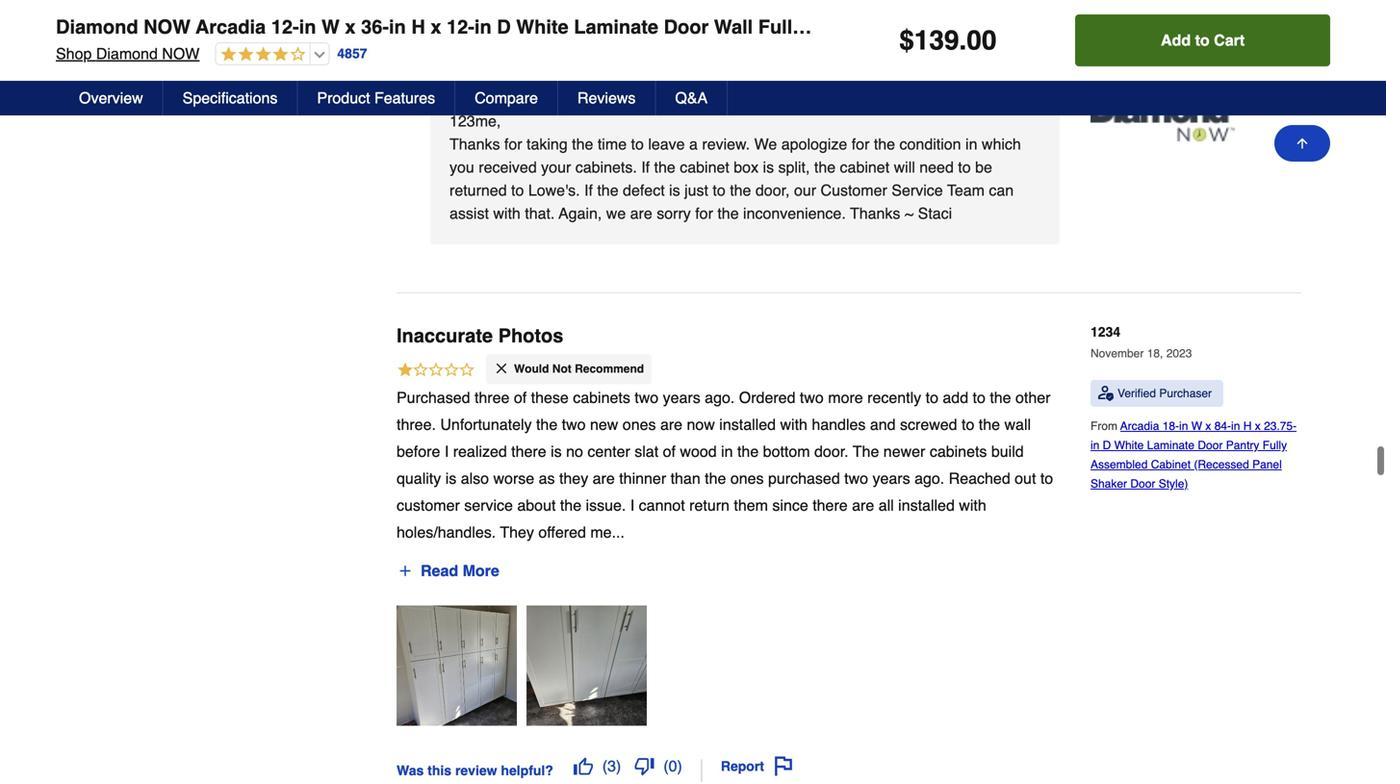 Task type: vqa. For each thing, say whether or not it's contained in the screenshot.
inside
no



Task type: describe. For each thing, give the bounding box(es) containing it.
( 3 )
[[602, 758, 621, 776]]

0 vertical spatial d
[[497, 16, 511, 38]]

these
[[531, 389, 569, 407]]

15,
[[1147, 81, 1163, 95]]

84-
[[1215, 420, 1231, 433]]

verified purchaser icon image
[[1099, 386, 1114, 401]]

product features button
[[298, 81, 456, 116]]

q&a button
[[656, 81, 728, 116]]

ordered
[[739, 389, 796, 407]]

again,
[[559, 205, 602, 222]]

36-
[[361, 16, 389, 38]]

would
[[514, 362, 549, 376]]

wall
[[714, 16, 753, 38]]

door down verified
[[1131, 477, 1156, 491]]

door down '84-' at right
[[1198, 439, 1223, 452]]

to down the received
[[511, 181, 524, 199]]

to inside button
[[1195, 31, 1210, 49]]

1 star image
[[397, 361, 476, 382]]

in inside 123me, thanks for taking the time to leave a review. we apologize for the condition in which you received your cabinets. if the cabinet box is split, the cabinet will need to be returned to lowe's. if the defect is just to the door, our customer service team can assist with that. again, we are sorry for the inconvenience.  thanks ~ staci
[[966, 135, 978, 153]]

just
[[685, 181, 709, 199]]

to right out
[[1041, 470, 1053, 488]]

1 vertical spatial now
[[162, 45, 200, 63]]

lowe's.
[[528, 181, 580, 199]]

three.
[[397, 416, 436, 434]]

$
[[899, 25, 914, 56]]

also
[[461, 470, 489, 488]]

00
[[967, 25, 997, 56]]

are left the all at the bottom right of the page
[[852, 497, 874, 515]]

helpful?
[[501, 763, 553, 779]]

verified purchaser
[[1118, 387, 1212, 400]]

are left 'now'
[[660, 416, 683, 434]]

0 vertical spatial laminate
[[574, 16, 659, 38]]

1 horizontal spatial if
[[641, 158, 650, 176]]

add to cart button
[[1076, 14, 1331, 66]]

2 horizontal spatial for
[[852, 135, 870, 153]]

reviews button
[[558, 81, 656, 116]]

0 horizontal spatial for
[[504, 135, 522, 153]]

quality
[[397, 470, 441, 488]]

would not recommend
[[514, 362, 644, 376]]

overview button
[[60, 81, 163, 116]]

laminate inside arcadia 18-in w x 84-in h x 23.75- in d white laminate door pantry fully assembled cabinet (recessed panel shaker door style)
[[1147, 439, 1195, 452]]

1 vertical spatial ones
[[731, 470, 764, 488]]

is right box
[[763, 158, 774, 176]]

x left 36-
[[345, 16, 356, 38]]

0 vertical spatial there
[[511, 443, 547, 461]]

123me,
[[450, 112, 501, 130]]

three
[[475, 389, 510, 407]]

0 horizontal spatial installed
[[719, 416, 776, 434]]

more
[[828, 389, 863, 407]]

leave
[[648, 135, 685, 153]]

) for ( 3 )
[[616, 758, 621, 776]]

center
[[588, 443, 630, 461]]

1 vertical spatial there
[[813, 497, 848, 515]]

returned
[[450, 181, 507, 199]]

1 cabinet from the left
[[680, 158, 730, 176]]

two down recommend
[[635, 389, 659, 407]]

are inside 123me, thanks for taking the time to leave a review. we apologize for the condition in which you received your cabinets. if the cabinet box is split, the cabinet will need to be returned to lowe's. if the defect is just to the door, our customer service team can assist with that. again, we are sorry for the inconvenience.  thanks ~ staci
[[630, 205, 653, 222]]

build
[[992, 443, 1024, 461]]

door left wall
[[664, 16, 709, 38]]

0
[[669, 758, 677, 776]]

add
[[1161, 31, 1191, 49]]

thinner
[[619, 470, 666, 488]]

door right add
[[1220, 16, 1265, 38]]

than
[[671, 470, 701, 488]]

add to cart
[[1161, 31, 1245, 49]]

d inside arcadia 18-in w x 84-in h x 23.75- in d white laminate door pantry fully assembled cabinet (recessed panel shaker door style)
[[1103, 439, 1111, 452]]

4 stars image
[[216, 46, 306, 64]]

2 12- from the left
[[447, 16, 475, 38]]

return
[[690, 497, 730, 515]]

with inside 123me, thanks for taking the time to leave a review. we apologize for the condition in which you received your cabinets. if the cabinet box is split, the cabinet will need to be returned to lowe's. if the defect is just to the door, our customer service team can assist with that. again, we are sorry for the inconvenience.  thanks ~ staci
[[493, 205, 521, 222]]

which
[[982, 135, 1021, 153]]

photos
[[498, 325, 564, 347]]

in up response
[[475, 16, 492, 38]]

1 vertical spatial diamondnowcustomerservice
[[566, 76, 796, 94]]

0 horizontal spatial of
[[514, 389, 527, 407]]

diamond now arcadia 12-in w x 36-in h x 12-in d white laminate door wall fully assembled cabinet (recessed panel shaker door style)
[[56, 16, 1323, 38]]

0 vertical spatial panel
[[1094, 16, 1145, 38]]

( for 3
[[602, 758, 608, 776]]

specifications button
[[163, 81, 298, 116]]

2023 for diamondnowcustomerservice
[[1167, 81, 1192, 95]]

18-
[[1163, 420, 1179, 433]]

1 vertical spatial i
[[630, 497, 635, 515]]

cart
[[1214, 31, 1245, 49]]

product features
[[317, 89, 435, 107]]

bottom
[[763, 443, 810, 461]]

two up no
[[562, 416, 586, 434]]

reached
[[949, 470, 1011, 488]]

0 vertical spatial diamond
[[56, 16, 138, 38]]

panel inside arcadia 18-in w x 84-in h x 23.75- in d white laminate door pantry fully assembled cabinet (recessed panel shaker door style)
[[1253, 458, 1282, 472]]

q&a
[[675, 89, 708, 107]]

fully inside arcadia 18-in w x 84-in h x 23.75- in d white laminate door pantry fully assembled cabinet (recessed panel shaker door style)
[[1263, 439, 1287, 452]]

x left '84-' at right
[[1206, 420, 1212, 433]]

0 vertical spatial years
[[663, 389, 701, 407]]

now
[[687, 416, 715, 434]]

1234 november 18, 2023
[[1091, 324, 1192, 360]]

they
[[559, 470, 588, 488]]

shop
[[56, 45, 92, 63]]

to right time
[[631, 135, 644, 153]]

before
[[397, 443, 440, 461]]

more
[[463, 562, 499, 580]]

december
[[1091, 81, 1144, 95]]

inconvenience.
[[743, 205, 846, 222]]

to right just
[[713, 181, 726, 199]]

arcadia 18-in w x 84-in h x 23.75- in d white laminate door pantry fully assembled cabinet (recessed panel shaker door style)
[[1091, 420, 1297, 491]]

holes/handles.
[[397, 524, 496, 542]]

your
[[541, 158, 571, 176]]

is left no
[[551, 443, 562, 461]]

all
[[879, 497, 894, 515]]

0 vertical spatial assembled
[[808, 16, 911, 38]]

$ 139 . 00
[[899, 25, 997, 56]]

need
[[920, 158, 954, 176]]

0 horizontal spatial ago.
[[705, 389, 735, 407]]

november
[[1091, 347, 1144, 360]]

0 vertical spatial white
[[516, 16, 569, 38]]

read
[[421, 562, 458, 580]]

0 vertical spatial w
[[322, 16, 340, 38]]

in up 4 stars image
[[299, 16, 316, 38]]

condition
[[900, 135, 961, 153]]

sorry
[[657, 205, 691, 222]]

reviews
[[578, 89, 636, 107]]

~
[[905, 205, 914, 222]]

is left just
[[669, 181, 680, 199]]

realized
[[453, 443, 507, 461]]

cabinet inside arcadia 18-in w x 84-in h x 23.75- in d white laminate door pantry fully assembled cabinet (recessed panel shaker door style)
[[1151, 458, 1191, 472]]

( for 0
[[664, 758, 669, 776]]

verified
[[1118, 387, 1156, 400]]

shaker inside arcadia 18-in w x 84-in h x 23.75- in d white laminate door pantry fully assembled cabinet (recessed panel shaker door style)
[[1091, 477, 1127, 491]]

1 12- from the left
[[271, 16, 299, 38]]

0 vertical spatial arcadia
[[196, 16, 266, 38]]

the
[[853, 443, 879, 461]]

1 horizontal spatial for
[[695, 205, 713, 222]]

139
[[914, 25, 959, 56]]

plus image
[[398, 564, 413, 579]]

assembled inside arcadia 18-in w x 84-in h x 23.75- in d white laminate door pantry fully assembled cabinet (recessed panel shaker door style)
[[1091, 458, 1148, 472]]



Task type: locate. For each thing, give the bounding box(es) containing it.
this
[[428, 763, 452, 779]]

since
[[773, 497, 809, 515]]

installed right the all at the bottom right of the page
[[898, 497, 955, 515]]

0 vertical spatial fully
[[758, 16, 803, 38]]

purchased three of these cabinets two years ago. ordered two more recently to add to the other three. unfortunately the two new ones  are now installed with handles and screwed to the wall before i realized there is no center slat of wood in the bottom door. the newer cabinets build quality is also worse as they are thinner than the ones purchased two years ago. reached out to customer service about the issue. i cannot return them since there are all installed with holes/handles. they offered me...
[[397, 389, 1053, 542]]

to
[[1195, 31, 1210, 49], [631, 135, 644, 153], [958, 158, 971, 176], [511, 181, 524, 199], [713, 181, 726, 199], [926, 389, 939, 407], [973, 389, 986, 407], [962, 416, 975, 434], [1041, 470, 1053, 488]]

h up "pantry"
[[1244, 420, 1252, 433]]

1 horizontal spatial (
[[664, 758, 669, 776]]

panel
[[1094, 16, 1145, 38], [1253, 458, 1282, 472]]

3
[[608, 758, 616, 776]]

1 horizontal spatial )
[[677, 758, 682, 776]]

will
[[894, 158, 915, 176]]

i right the issue.
[[630, 497, 635, 515]]

from
[[528, 76, 562, 94]]

with down reached
[[959, 497, 987, 515]]

to down the add
[[962, 416, 975, 434]]

1 vertical spatial h
[[1244, 420, 1252, 433]]

arcadia left 18-
[[1121, 420, 1160, 433]]

shaker down from
[[1091, 477, 1127, 491]]

are up the issue.
[[593, 470, 615, 488]]

door,
[[756, 181, 790, 199]]

taking
[[527, 135, 568, 153]]

wood
[[680, 443, 717, 461]]

0 horizontal spatial )
[[616, 758, 621, 776]]

1 horizontal spatial w
[[1192, 420, 1203, 433]]

was
[[397, 763, 424, 779]]

1 horizontal spatial (recessed
[[1194, 458, 1249, 472]]

1 horizontal spatial years
[[873, 470, 910, 488]]

0 horizontal spatial cabinet
[[680, 158, 730, 176]]

in inside purchased three of these cabinets two years ago. ordered two more recently to add to the other three. unfortunately the two new ones  are now installed with handles and screwed to the wall before i realized there is no center slat of wood in the bottom door. the newer cabinets build quality is also worse as they are thinner than the ones purchased two years ago. reached out to customer service about the issue. i cannot return them since there are all installed with holes/handles. they offered me...
[[721, 443, 733, 461]]

i
[[445, 443, 449, 461], [630, 497, 635, 515]]

diamondnowcustomerservice december 15, 2023
[[1091, 59, 1292, 95]]

0 vertical spatial now
[[144, 16, 191, 38]]

0 horizontal spatial white
[[516, 16, 569, 38]]

diamondnow_mbci image
[[1091, 95, 1235, 141]]

12- up 4 stars image
[[271, 16, 299, 38]]

panel left add
[[1094, 16, 1145, 38]]

1 horizontal spatial style)
[[1270, 16, 1323, 38]]

2 horizontal spatial with
[[959, 497, 987, 515]]

panel down "pantry"
[[1253, 458, 1282, 472]]

1 vertical spatial diamond
[[96, 45, 158, 63]]

for right apologize
[[852, 135, 870, 153]]

assembled left 139 at the top right of page
[[808, 16, 911, 38]]

0 horizontal spatial style)
[[1159, 477, 1188, 491]]

arcadia 18-in w x 84-in h x 23.75- in d white laminate door pantry fully assembled cabinet (recessed panel shaker door style) link
[[1091, 420, 1297, 491]]

wall
[[1005, 416, 1031, 434]]

1 horizontal spatial fully
[[1263, 439, 1287, 452]]

cabinet up customer
[[840, 158, 890, 176]]

1 vertical spatial white
[[1115, 439, 1144, 452]]

2023 inside 1234 november 18, 2023
[[1167, 347, 1192, 360]]

ones up them
[[731, 470, 764, 488]]

0 horizontal spatial arcadia
[[196, 16, 266, 38]]

style) inside arcadia 18-in w x 84-in h x 23.75- in d white laminate door pantry fully assembled cabinet (recessed panel shaker door style)
[[1159, 477, 1188, 491]]

thanks down customer
[[850, 205, 901, 222]]

installed down ordered
[[719, 416, 776, 434]]

https://photos us.bazaarvoice.com/photo/2/cghvdg86bg93zxm/b4ad3bf8 0c1d 56f7 a05a 9d88f7aabc55 image
[[397, 606, 517, 727]]

23.75-
[[1264, 420, 1297, 433]]

other
[[1016, 389, 1051, 407]]

offered
[[539, 524, 586, 542]]

diamondnowcustomerservice down diamond now arcadia 12-in w x 36-in h x 12-in d white laminate door wall fully assembled cabinet (recessed panel shaker door style)
[[566, 76, 796, 94]]

staci
[[918, 205, 952, 222]]

report button
[[714, 751, 800, 783]]

1 vertical spatial installed
[[898, 497, 955, 515]]

0 horizontal spatial cabinets
[[573, 389, 630, 407]]

0 horizontal spatial with
[[493, 205, 521, 222]]

w
[[322, 16, 340, 38], [1192, 420, 1203, 433]]

1 2023 from the top
[[1167, 81, 1192, 95]]

pantry
[[1226, 439, 1260, 452]]

0 vertical spatial ones
[[623, 416, 656, 434]]

0 horizontal spatial years
[[663, 389, 701, 407]]

1 horizontal spatial white
[[1115, 439, 1144, 452]]

( right thumb down image
[[664, 758, 669, 776]]

2 vertical spatial with
[[959, 497, 987, 515]]

1 horizontal spatial diamondnowcustomerservice
[[1091, 59, 1292, 74]]

2 ( from the left
[[664, 758, 669, 776]]

1 vertical spatial panel
[[1253, 458, 1282, 472]]

in up features
[[389, 16, 406, 38]]

diamond
[[56, 16, 138, 38], [96, 45, 158, 63]]

in down purchaser
[[1179, 420, 1188, 433]]

cabinet up just
[[680, 158, 730, 176]]

(recessed right .
[[992, 16, 1088, 38]]

service
[[464, 497, 513, 515]]

1 horizontal spatial d
[[1103, 439, 1111, 452]]

door
[[664, 16, 709, 38], [1220, 16, 1265, 38], [1198, 439, 1223, 452], [1131, 477, 1156, 491]]

0 horizontal spatial shaker
[[1091, 477, 1127, 491]]

diamond up overview
[[96, 45, 158, 63]]

0 horizontal spatial thanks
[[450, 135, 500, 153]]

to left the add
[[926, 389, 939, 407]]

arcadia inside arcadia 18-in w x 84-in h x 23.75- in d white laminate door pantry fully assembled cabinet (recessed panel shaker door style)
[[1121, 420, 1160, 433]]

thanks
[[450, 135, 500, 153], [850, 205, 901, 222]]

0 vertical spatial with
[[493, 205, 521, 222]]

now up shop diamond now
[[144, 16, 191, 38]]

shop diamond now
[[56, 45, 200, 63]]

0 vertical spatial i
[[445, 443, 449, 461]]

slat
[[635, 443, 659, 461]]

https://photos us.bazaarvoice.com/photo/2/cghvdg86bg93zxm/76d02f1e 4333 523c 80fb 87dae57ca1fd image
[[527, 606, 647, 727]]

2 cabinet from the left
[[840, 158, 890, 176]]

purchased
[[397, 389, 470, 407]]

0 vertical spatial thanks
[[450, 135, 500, 153]]

0 vertical spatial diamondnowcustomerservice
[[1091, 59, 1292, 74]]

ago.
[[705, 389, 735, 407], [915, 470, 945, 488]]

0 horizontal spatial (
[[602, 758, 608, 776]]

0 horizontal spatial fully
[[758, 16, 803, 38]]

1 vertical spatial d
[[1103, 439, 1111, 452]]

h right 36-
[[411, 16, 425, 38]]

ago. up 'now'
[[705, 389, 735, 407]]

2 ) from the left
[[677, 758, 682, 776]]

1 horizontal spatial with
[[780, 416, 808, 434]]

)
[[616, 758, 621, 776], [677, 758, 682, 776]]

2023 right 15,
[[1167, 81, 1192, 95]]

you
[[450, 158, 474, 176]]

diamondnowcustomerservice down add to cart
[[1091, 59, 1292, 74]]

if up again,
[[584, 181, 593, 199]]

0 horizontal spatial ones
[[623, 416, 656, 434]]

1 horizontal spatial ago.
[[915, 470, 945, 488]]

in right the wood
[[721, 443, 733, 461]]

0 horizontal spatial there
[[511, 443, 547, 461]]

1 vertical spatial if
[[584, 181, 593, 199]]

w left '84-' at right
[[1192, 420, 1203, 433]]

cabinet right the $ at the right of page
[[916, 16, 987, 38]]

1 vertical spatial of
[[663, 443, 676, 461]]

customer
[[821, 181, 888, 199]]

arrow up image
[[1295, 136, 1310, 151]]

cannot
[[639, 497, 685, 515]]

to right the add
[[973, 389, 986, 407]]

1 horizontal spatial thanks
[[850, 205, 901, 222]]

no
[[566, 443, 583, 461]]

) for ( 0 )
[[677, 758, 682, 776]]

split,
[[778, 158, 810, 176]]

style) right cart at the top
[[1270, 16, 1323, 38]]

1 vertical spatial thanks
[[850, 205, 901, 222]]

1 vertical spatial laminate
[[1147, 439, 1195, 452]]

0 vertical spatial shaker
[[1150, 16, 1215, 38]]

2023 right 18,
[[1167, 347, 1192, 360]]

0 horizontal spatial 12-
[[271, 16, 299, 38]]

1 vertical spatial fully
[[1263, 439, 1287, 452]]

thumb up image
[[574, 757, 593, 777]]

for
[[504, 135, 522, 153], [852, 135, 870, 153], [695, 205, 713, 222]]

with left that.
[[493, 205, 521, 222]]

1 vertical spatial w
[[1192, 420, 1203, 433]]

flag image
[[774, 757, 793, 777]]

for down just
[[695, 205, 713, 222]]

) right thumb down image
[[677, 758, 682, 776]]

me...
[[591, 524, 625, 542]]

now up specifications
[[162, 45, 200, 63]]

years up 'now'
[[663, 389, 701, 407]]

cabinets up reached
[[930, 443, 987, 461]]

1 horizontal spatial assembled
[[1091, 458, 1148, 472]]

1234
[[1091, 324, 1121, 340]]

0 vertical spatial if
[[641, 158, 650, 176]]

1 horizontal spatial laminate
[[1147, 439, 1195, 452]]

x right 36-
[[431, 16, 441, 38]]

0 horizontal spatial d
[[497, 16, 511, 38]]

.
[[959, 25, 967, 56]]

ago. down 'newer'
[[915, 470, 945, 488]]

(
[[602, 758, 608, 776], [664, 758, 669, 776]]

product
[[317, 89, 370, 107]]

ones
[[623, 416, 656, 434], [731, 470, 764, 488]]

18,
[[1147, 347, 1163, 360]]

laminate up response from diamondnowcustomerservice
[[574, 16, 659, 38]]

read more
[[421, 562, 499, 580]]

1 horizontal spatial h
[[1244, 420, 1252, 433]]

(recessed inside arcadia 18-in w x 84-in h x 23.75- in d white laminate door pantry fully assembled cabinet (recessed panel shaker door style)
[[1194, 458, 1249, 472]]

0 vertical spatial 2023
[[1167, 81, 1192, 95]]

in down from
[[1091, 439, 1100, 452]]

diamondnowcustomerservice
[[1091, 59, 1292, 74], [566, 76, 796, 94]]

2023 inside the diamondnowcustomerservice december 15, 2023
[[1167, 81, 1192, 95]]

h
[[411, 16, 425, 38], [1244, 420, 1252, 433]]

1 vertical spatial 2023
[[1167, 347, 1192, 360]]

the
[[572, 135, 593, 153], [874, 135, 895, 153], [654, 158, 676, 176], [814, 158, 836, 176], [597, 181, 619, 199], [730, 181, 751, 199], [718, 205, 739, 222], [990, 389, 1011, 407], [536, 416, 558, 434], [979, 416, 1000, 434], [737, 443, 759, 461], [705, 470, 726, 488], [560, 497, 582, 515]]

1 horizontal spatial there
[[813, 497, 848, 515]]

was this review helpful?
[[397, 763, 553, 779]]

thanks down 123me,
[[450, 135, 500, 153]]

ones up slat
[[623, 416, 656, 434]]

team
[[947, 181, 985, 199]]

there up worse
[[511, 443, 547, 461]]

white
[[516, 16, 569, 38], [1115, 439, 1144, 452]]

1 horizontal spatial installed
[[898, 497, 955, 515]]

123me, thanks for taking the time to leave a review. we apologize for the condition in which you received your cabinets. if the cabinet box is split, the cabinet will need to be returned to lowe's. if the defect is just to the door, our customer service team can assist with that. again, we are sorry for the inconvenience.  thanks ~ staci
[[450, 112, 1021, 222]]

0 vertical spatial installed
[[719, 416, 776, 434]]

add
[[943, 389, 969, 407]]

is
[[763, 158, 774, 176], [669, 181, 680, 199], [551, 443, 562, 461], [445, 470, 457, 488]]

1 horizontal spatial cabinet
[[840, 158, 890, 176]]

0 vertical spatial h
[[411, 16, 425, 38]]

can
[[989, 181, 1014, 199]]

white up from
[[516, 16, 569, 38]]

that.
[[525, 205, 555, 222]]

to left be
[[958, 158, 971, 176]]

1 horizontal spatial cabinets
[[930, 443, 987, 461]]

with up bottom
[[780, 416, 808, 434]]

in
[[299, 16, 316, 38], [389, 16, 406, 38], [475, 16, 492, 38], [966, 135, 978, 153], [1179, 420, 1188, 433], [1231, 420, 1240, 433], [1091, 439, 1100, 452], [721, 443, 733, 461]]

0 horizontal spatial (recessed
[[992, 16, 1088, 38]]

handles
[[812, 416, 866, 434]]

of
[[514, 389, 527, 407], [663, 443, 676, 461]]

0 vertical spatial cabinet
[[916, 16, 987, 38]]

12- up response
[[447, 16, 475, 38]]

(recessed down "pantry"
[[1194, 458, 1249, 472]]

of right slat
[[663, 443, 676, 461]]

h inside arcadia 18-in w x 84-in h x 23.75- in d white laminate door pantry fully assembled cabinet (recessed panel shaker door style)
[[1244, 420, 1252, 433]]

years
[[663, 389, 701, 407], [873, 470, 910, 488]]

1 horizontal spatial 12-
[[447, 16, 475, 38]]

close image
[[494, 361, 509, 377]]

two left the more
[[800, 389, 824, 407]]

0 horizontal spatial if
[[584, 181, 593, 199]]

and
[[870, 416, 896, 434]]

cabinet down 18-
[[1151, 458, 1191, 472]]

to right add
[[1195, 31, 1210, 49]]

in up "pantry"
[[1231, 420, 1240, 433]]

years up the all at the bottom right of the page
[[873, 470, 910, 488]]

out
[[1015, 470, 1036, 488]]

d up response
[[497, 16, 511, 38]]

fully right wall
[[758, 16, 803, 38]]

x left 23.75- at the bottom right of page
[[1255, 420, 1261, 433]]

thumb down image
[[635, 757, 654, 777]]

a
[[689, 135, 698, 153]]

fully down 23.75- at the bottom right of page
[[1263, 439, 1287, 452]]

compare
[[475, 89, 538, 107]]

as
[[539, 470, 555, 488]]

there down purchased
[[813, 497, 848, 515]]

1 vertical spatial assembled
[[1091, 458, 1148, 472]]

newer
[[884, 443, 926, 461]]

are down defect at the left of page
[[630, 205, 653, 222]]

shaker up the diamondnowcustomerservice december 15, 2023
[[1150, 16, 1215, 38]]

is left also
[[445, 470, 457, 488]]

12-
[[271, 16, 299, 38], [447, 16, 475, 38]]

0 horizontal spatial h
[[411, 16, 425, 38]]

2023 for 1234
[[1167, 347, 1192, 360]]

1 ( from the left
[[602, 758, 608, 776]]

i right before in the left bottom of the page
[[445, 443, 449, 461]]

0 horizontal spatial assembled
[[808, 16, 911, 38]]

of right three on the left
[[514, 389, 527, 407]]

purchased
[[768, 470, 840, 488]]

recently
[[868, 389, 922, 407]]

0 horizontal spatial w
[[322, 16, 340, 38]]

laminate down 18-
[[1147, 439, 1195, 452]]

0 horizontal spatial i
[[445, 443, 449, 461]]

d down from
[[1103, 439, 1111, 452]]

1 ) from the left
[[616, 758, 621, 776]]

0 horizontal spatial laminate
[[574, 16, 659, 38]]

0 vertical spatial (recessed
[[992, 16, 1088, 38]]

read more button
[[397, 556, 500, 587]]

be
[[975, 158, 993, 176]]

1 horizontal spatial ones
[[731, 470, 764, 488]]

arcadia up 4 stars image
[[196, 16, 266, 38]]

1 horizontal spatial panel
[[1253, 458, 1282, 472]]

1 vertical spatial cabinets
[[930, 443, 987, 461]]

in up be
[[966, 135, 978, 153]]

unfortunately
[[440, 416, 532, 434]]

4857
[[337, 46, 367, 61]]

inaccurate photos
[[397, 325, 564, 347]]

0 vertical spatial ago.
[[705, 389, 735, 407]]

white down from
[[1115, 439, 1144, 452]]

1 vertical spatial arcadia
[[1121, 420, 1160, 433]]

w up 4857
[[322, 16, 340, 38]]

for up the received
[[504, 135, 522, 153]]

diamond up shop
[[56, 16, 138, 38]]

0 vertical spatial cabinets
[[573, 389, 630, 407]]

cabinets up the new
[[573, 389, 630, 407]]

if
[[641, 158, 650, 176], [584, 181, 593, 199]]

) left thumb down image
[[616, 758, 621, 776]]

w inside arcadia 18-in w x 84-in h x 23.75- in d white laminate door pantry fully assembled cabinet (recessed panel shaker door style)
[[1192, 420, 1203, 433]]

if up defect at the left of page
[[641, 158, 650, 176]]

1 vertical spatial ago.
[[915, 470, 945, 488]]

inaccurate
[[397, 325, 493, 347]]

1 horizontal spatial i
[[630, 497, 635, 515]]

they
[[500, 524, 534, 542]]

white inside arcadia 18-in w x 84-in h x 23.75- in d white laminate door pantry fully assembled cabinet (recessed panel shaker door style)
[[1115, 439, 1144, 452]]

1 horizontal spatial shaker
[[1150, 16, 1215, 38]]

purchaser
[[1160, 387, 1212, 400]]

2 2023 from the top
[[1167, 347, 1192, 360]]

two down the at the bottom of the page
[[845, 470, 868, 488]]

assembled down from
[[1091, 458, 1148, 472]]

1 horizontal spatial arcadia
[[1121, 420, 1160, 433]]

0 horizontal spatial cabinet
[[916, 16, 987, 38]]

door.
[[815, 443, 849, 461]]

1 vertical spatial cabinet
[[1151, 458, 1191, 472]]



